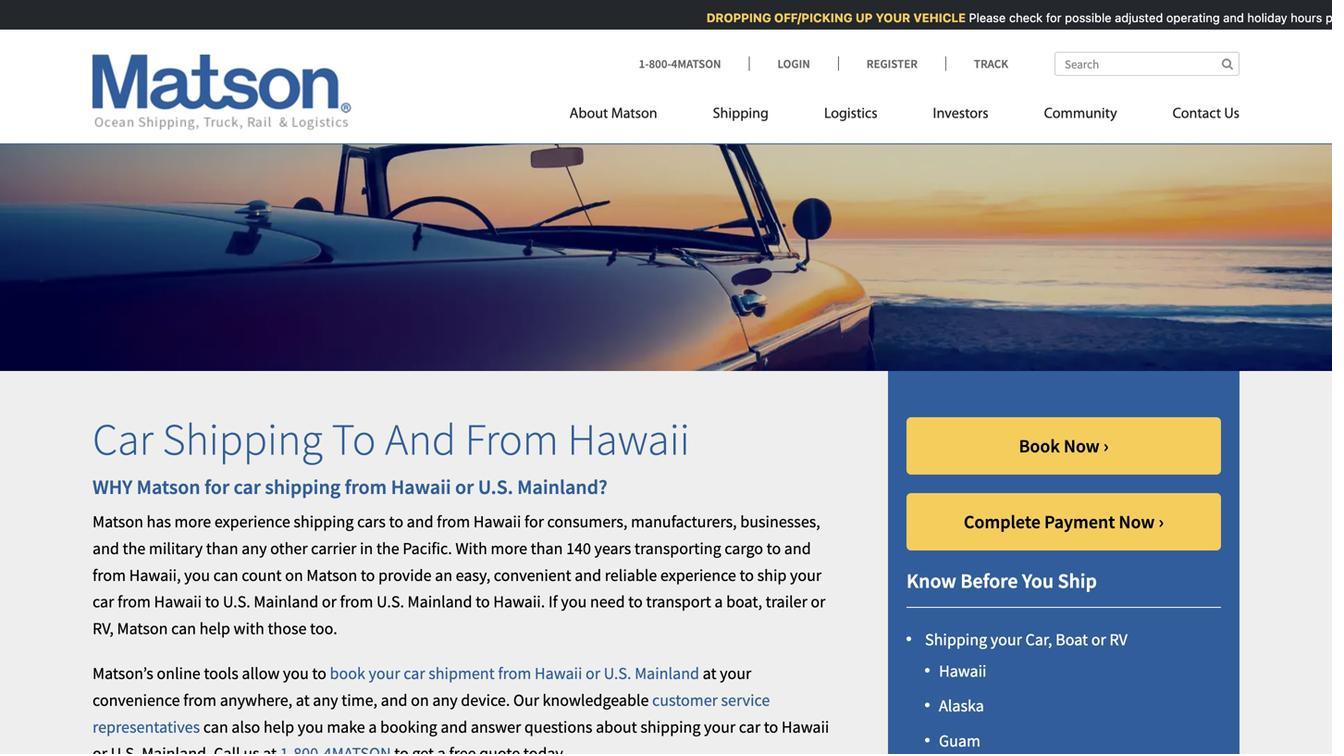 Task type: describe. For each thing, give the bounding box(es) containing it.
cargo
[[725, 538, 763, 559]]

why
[[93, 474, 132, 499]]

customer service representatives link
[[93, 690, 770, 737]]

to
[[332, 411, 376, 467]]

why matson for car shipping from hawaii or u.s. mainland?
[[93, 474, 608, 499]]

need
[[590, 591, 625, 612]]

a inside can also help you make a booking and answer questions about shipping your car to hawaii or u.s. mainland. call us at
[[369, 716, 377, 737]]

matson inside top menu navigation
[[611, 107, 658, 122]]

transporting
[[635, 538, 721, 559]]

and left holiday
[[1219, 11, 1240, 25]]

or right trailer
[[811, 591, 826, 612]]

those
[[268, 618, 307, 639]]

mainland.
[[142, 743, 210, 754]]

service
[[721, 690, 770, 711]]

trailer
[[766, 591, 808, 612]]

car shipping to and from hawaii
[[93, 411, 690, 467]]

1-
[[639, 56, 649, 71]]

hours
[[1287, 11, 1319, 25]]

complete payment now ›
[[964, 510, 1164, 533]]

check
[[1005, 11, 1039, 25]]

knowledgeable
[[543, 690, 649, 711]]

2 horizontal spatial any
[[432, 690, 458, 711]]

you right if
[[561, 591, 587, 612]]

your up time,
[[369, 663, 400, 684]]

call
[[214, 743, 240, 754]]

know
[[907, 568, 957, 593]]

shipping for experience
[[294, 511, 354, 532]]

payment
[[1044, 510, 1115, 533]]

2 the from the left
[[376, 538, 399, 559]]

vehicle
[[910, 11, 962, 25]]

1 vertical spatial now ›
[[1119, 510, 1164, 533]]

your inside can also help you make a booking and answer questions about shipping your car to hawaii or u.s. mainland. call us at
[[704, 716, 736, 737]]

car up customer service representatives in the bottom of the page
[[404, 663, 425, 684]]

allow
[[242, 663, 280, 684]]

holiday
[[1244, 11, 1284, 25]]

0 vertical spatial can
[[213, 565, 238, 586]]

manufacturers,
[[631, 511, 737, 532]]

dropping off/picking up your vehicle please check for possible adjusted operating and holiday hours po
[[703, 11, 1332, 25]]

u.s. down provide
[[377, 591, 404, 612]]

matson has more experience shipping cars to and from hawaii for consumers, manufacturers, businesses, and the military than any other carrier in the pacific. with more than 140 years transporting cargo to and from hawaii, you can count on matson to provide an easy, convenient and reliable experience to ship your car from hawaii to u.s. mainland or from u.s. mainland to hawaii. if you need to transport a boat, trailer or rv, matson can help with those too.
[[93, 511, 826, 639]]

search image
[[1222, 58, 1233, 70]]

or up too.
[[322, 591, 337, 612]]

time,
[[342, 690, 378, 711]]

to up tools
[[205, 591, 219, 612]]

if
[[548, 591, 558, 612]]

Search search field
[[1055, 52, 1240, 76]]

matson down the carrier
[[307, 565, 357, 586]]

cars
[[357, 511, 386, 532]]

and inside at your convenience from anywhere, at any time, and on any device. our knowledgeable
[[381, 690, 408, 711]]

or up with
[[455, 474, 474, 499]]

alaska
[[939, 696, 984, 716]]

login
[[778, 56, 810, 71]]

guam
[[939, 730, 981, 751]]

years
[[594, 538, 631, 559]]

can also help you make a booking and answer questions about shipping your car to hawaii or u.s. mainland. call us at
[[93, 716, 829, 754]]

device.
[[461, 690, 510, 711]]

and down the "businesses,"
[[784, 538, 811, 559]]

800-
[[649, 56, 671, 71]]

0 vertical spatial for
[[1042, 11, 1058, 25]]

mainland?
[[517, 474, 608, 499]]

matson's
[[93, 663, 153, 684]]

can inside can also help you make a booking and answer questions about shipping your car to hawaii or u.s. mainland. call us at
[[203, 716, 228, 737]]

matson right rv,
[[117, 618, 168, 639]]

hawaii inside the know before you ship section
[[939, 661, 987, 681]]

to left book
[[312, 663, 327, 684]]

guam link
[[939, 730, 981, 751]]

count
[[242, 565, 282, 586]]

our
[[513, 690, 539, 711]]

online
[[157, 663, 201, 684]]

1 horizontal spatial experience
[[660, 565, 736, 586]]

you down military at the left bottom
[[184, 565, 210, 586]]

0 horizontal spatial experience
[[214, 511, 290, 532]]

before
[[961, 568, 1018, 593]]

off/picking
[[770, 11, 849, 25]]

rv
[[1110, 629, 1128, 650]]

complete
[[964, 510, 1041, 533]]

1 than from the left
[[206, 538, 238, 559]]

any inside matson has more experience shipping cars to and from hawaii for consumers, manufacturers, businesses, and the military than any other carrier in the pacific. with more than 140 years transporting cargo to and from hawaii, you can count on matson to provide an easy, convenient and reliable experience to ship your car from hawaii to u.s. mainland or from u.s. mainland to hawaii. if you need to transport a boat, trailer or rv, matson can help with those too.
[[242, 538, 267, 559]]

hawaii,
[[129, 565, 181, 586]]

book now › link
[[907, 417, 1221, 474]]

on inside at your convenience from anywhere, at any time, and on any device. our knowledgeable
[[411, 690, 429, 711]]

consumers,
[[547, 511, 628, 532]]

complete payment now › link
[[907, 493, 1221, 550]]

top menu navigation
[[570, 98, 1240, 136]]

investors
[[933, 107, 989, 122]]

shipping for shipping your car, boat or rv
[[925, 629, 987, 650]]

contact us link
[[1145, 98, 1240, 136]]

matson down why
[[93, 511, 143, 532]]

4matson
[[671, 56, 721, 71]]

contact
[[1173, 107, 1221, 122]]

about matson
[[570, 107, 658, 122]]

u.s. inside can also help you make a booking and answer questions about shipping your car to hawaii or u.s. mainland. call us at
[[111, 743, 138, 754]]

us
[[244, 743, 260, 754]]

at your convenience from anywhere, at any time, and on any device. our knowledgeable
[[93, 663, 752, 711]]

to inside can also help you make a booking and answer questions about shipping your car to hawaii or u.s. mainland. call us at
[[764, 716, 778, 737]]

from
[[465, 411, 559, 467]]

your inside at your convenience from anywhere, at any time, and on any device. our knowledgeable
[[720, 663, 752, 684]]

for inside matson has more experience shipping cars to and from hawaii for consumers, manufacturers, businesses, and the military than any other carrier in the pacific. with more than 140 years transporting cargo to and from hawaii, you can count on matson to provide an easy, convenient and reliable experience to ship your car from hawaii to u.s. mainland or from u.s. mainland to hawaii. if you need to transport a boat, trailer or rv, matson can help with those too.
[[524, 511, 544, 532]]

contact us
[[1173, 107, 1240, 122]]

too.
[[310, 618, 337, 639]]

community
[[1044, 107, 1117, 122]]

1 horizontal spatial mainland
[[408, 591, 472, 612]]

you
[[1022, 568, 1054, 593]]

your
[[872, 11, 907, 25]]

and inside can also help you make a booking and answer questions about shipping your car to hawaii or u.s. mainland. call us at
[[441, 716, 467, 737]]

register
[[867, 56, 918, 71]]

military
[[149, 538, 203, 559]]

at inside can also help you make a booking and answer questions about shipping your car to hawaii or u.s. mainland. call us at
[[263, 743, 277, 754]]

on inside matson has more experience shipping cars to and from hawaii for consumers, manufacturers, businesses, and the military than any other carrier in the pacific. with more than 140 years transporting cargo to and from hawaii, you can count on matson to provide an easy, convenient and reliable experience to ship your car from hawaii to u.s. mainland or from u.s. mainland to hawaii. if you need to transport a boat, trailer or rv, matson can help with those too.
[[285, 565, 303, 586]]

login link
[[749, 56, 838, 71]]

car inside matson has more experience shipping cars to and from hawaii for consumers, manufacturers, businesses, and the military than any other carrier in the pacific. with more than 140 years transporting cargo to and from hawaii, you can count on matson to provide an easy, convenient and reliable experience to ship your car from hawaii to u.s. mainland or from u.s. mainland to hawaii. if you need to transport a boat, trailer or rv, matson can help with those too.
[[93, 591, 114, 612]]

0 vertical spatial at
[[703, 663, 717, 684]]

ship
[[1058, 568, 1097, 593]]



Task type: locate. For each thing, give the bounding box(es) containing it.
tools
[[204, 663, 239, 684]]

and down device.
[[441, 716, 467, 737]]

track link
[[945, 56, 1008, 71]]

2 vertical spatial shipping
[[925, 629, 987, 650]]

to down in
[[361, 565, 375, 586]]

and
[[385, 411, 456, 467]]

now › right payment
[[1119, 510, 1164, 533]]

or inside section
[[1091, 629, 1106, 650]]

shipping for car
[[265, 474, 341, 499]]

your inside the know before you ship section
[[991, 629, 1022, 650]]

at right us
[[263, 743, 277, 754]]

other
[[270, 538, 308, 559]]

or inside can also help you make a booking and answer questions about shipping your car to hawaii or u.s. mainland. call us at
[[93, 743, 107, 754]]

to right cars
[[389, 511, 403, 532]]

any
[[242, 538, 267, 559], [313, 690, 338, 711], [432, 690, 458, 711]]

has
[[147, 511, 171, 532]]

and down 140
[[575, 565, 602, 586]]

1 vertical spatial help
[[264, 716, 294, 737]]

from inside at your convenience from anywhere, at any time, and on any device. our knowledgeable
[[183, 690, 217, 711]]

from down tools
[[183, 690, 217, 711]]

1 horizontal spatial on
[[411, 690, 429, 711]]

u.s.
[[478, 474, 513, 499], [223, 591, 250, 612], [377, 591, 404, 612], [604, 663, 631, 684], [111, 743, 138, 754]]

2 horizontal spatial mainland
[[635, 663, 699, 684]]

u.s. down representatives
[[111, 743, 138, 754]]

0 horizontal spatial now ›
[[1064, 434, 1109, 457]]

0 horizontal spatial at
[[263, 743, 277, 754]]

0 horizontal spatial the
[[123, 538, 146, 559]]

1 the from the left
[[123, 538, 146, 559]]

or
[[455, 474, 474, 499], [322, 591, 337, 612], [811, 591, 826, 612], [1091, 629, 1106, 650], [586, 663, 600, 684], [93, 743, 107, 754]]

2 vertical spatial shipping
[[641, 716, 701, 737]]

experience up other
[[214, 511, 290, 532]]

1 horizontal spatial shipping
[[713, 107, 769, 122]]

logistics link
[[797, 98, 905, 136]]

or left rv
[[1091, 629, 1106, 650]]

help right also at the bottom of the page
[[264, 716, 294, 737]]

u.s. up knowledgeable
[[604, 663, 631, 684]]

on down other
[[285, 565, 303, 586]]

more up military at the left bottom
[[174, 511, 211, 532]]

0 vertical spatial a
[[715, 591, 723, 612]]

1-800-4matson link
[[639, 56, 749, 71]]

the right in
[[376, 538, 399, 559]]

0 horizontal spatial than
[[206, 538, 238, 559]]

a right the make
[[369, 716, 377, 737]]

shipping
[[265, 474, 341, 499], [294, 511, 354, 532], [641, 716, 701, 737]]

2 vertical spatial at
[[263, 743, 277, 754]]

also
[[232, 716, 260, 737]]

with
[[456, 538, 487, 559]]

1 vertical spatial experience
[[660, 565, 736, 586]]

to down reliable
[[628, 591, 643, 612]]

an
[[435, 565, 452, 586]]

0 horizontal spatial mainland
[[254, 591, 318, 612]]

1 horizontal spatial for
[[524, 511, 544, 532]]

convenient
[[494, 565, 571, 586]]

can up call
[[203, 716, 228, 737]]

2 horizontal spatial at
[[703, 663, 717, 684]]

pacific.
[[403, 538, 452, 559]]

help inside matson has more experience shipping cars to and from hawaii for consumers, manufacturers, businesses, and the military than any other carrier in the pacific. with more than 140 years transporting cargo to and from hawaii, you can count on matson to provide an easy, convenient and reliable experience to ship your car from hawaii to u.s. mainland or from u.s. mainland to hawaii. if you need to transport a boat, trailer or rv, matson can help with those too.
[[199, 618, 230, 639]]

a inside matson has more experience shipping cars to and from hawaii for consumers, manufacturers, businesses, and the military than any other carrier in the pacific. with more than 140 years transporting cargo to and from hawaii, you can count on matson to provide an easy, convenient and reliable experience to ship your car from hawaii to u.s. mainland or from u.s. mainland to hawaii. if you need to transport a boat, trailer or rv, matson can help with those too.
[[715, 591, 723, 612]]

1 vertical spatial more
[[491, 538, 527, 559]]

from down in
[[340, 591, 373, 612]]

any up the make
[[313, 690, 338, 711]]

book your car shipment from hawaii or u.s. mainland link
[[330, 663, 699, 684]]

can up online
[[171, 618, 196, 639]]

to down service
[[764, 716, 778, 737]]

with
[[234, 618, 264, 639]]

1 horizontal spatial the
[[376, 538, 399, 559]]

2 than from the left
[[531, 538, 563, 559]]

to down easy,
[[476, 591, 490, 612]]

0 vertical spatial experience
[[214, 511, 290, 532]]

than
[[206, 538, 238, 559], [531, 538, 563, 559]]

or down representatives
[[93, 743, 107, 754]]

you inside can also help you make a booking and answer questions about shipping your car to hawaii or u.s. mainland. call us at
[[298, 716, 323, 737]]

dropping
[[703, 11, 767, 25]]

help left with on the left bottom of the page
[[199, 618, 230, 639]]

adjusted
[[1111, 11, 1159, 25]]

from up the "our"
[[498, 663, 531, 684]]

shipping inside can also help you make a booking and answer questions about shipping your car to hawaii or u.s. mainland. call us at
[[641, 716, 701, 737]]

1 horizontal spatial more
[[491, 538, 527, 559]]

can
[[213, 565, 238, 586], [171, 618, 196, 639], [203, 716, 228, 737]]

mainland down an
[[408, 591, 472, 612]]

hawaii
[[568, 411, 690, 467], [391, 474, 451, 499], [474, 511, 521, 532], [154, 591, 202, 612], [939, 661, 987, 681], [535, 663, 582, 684], [782, 716, 829, 737]]

about matson link
[[570, 98, 685, 136]]

and down why
[[93, 538, 119, 559]]

banner image
[[0, 115, 1332, 371]]

1 vertical spatial shipping
[[162, 411, 323, 467]]

you left the make
[[298, 716, 323, 737]]

from up with
[[437, 511, 470, 532]]

experience up transport
[[660, 565, 736, 586]]

shipping for shipping
[[713, 107, 769, 122]]

than right military at the left bottom
[[206, 538, 238, 559]]

customer
[[652, 690, 718, 711]]

1 horizontal spatial now ›
[[1119, 510, 1164, 533]]

and down matson's online tools allow you to book your car shipment from hawaii or u.s. mainland
[[381, 690, 408, 711]]

experience
[[214, 511, 290, 532], [660, 565, 736, 586]]

you right allow
[[283, 663, 309, 684]]

1 vertical spatial at
[[296, 690, 310, 711]]

convenience
[[93, 690, 180, 711]]

0 vertical spatial help
[[199, 618, 230, 639]]

matson up has on the bottom left of page
[[137, 474, 200, 499]]

0 horizontal spatial for
[[204, 474, 229, 499]]

car down service
[[739, 716, 761, 737]]

1 horizontal spatial any
[[313, 690, 338, 711]]

reliable
[[605, 565, 657, 586]]

shipping up other
[[265, 474, 341, 499]]

track
[[974, 56, 1008, 71]]

help inside can also help you make a booking and answer questions about shipping your car to hawaii or u.s. mainland. call us at
[[264, 716, 294, 737]]

and up pacific.
[[407, 511, 434, 532]]

now › right book
[[1064, 434, 1109, 457]]

you
[[184, 565, 210, 586], [561, 591, 587, 612], [283, 663, 309, 684], [298, 716, 323, 737]]

1 vertical spatial shipping
[[294, 511, 354, 532]]

1 horizontal spatial than
[[531, 538, 563, 559]]

matson right the about
[[611, 107, 658, 122]]

community link
[[1016, 98, 1145, 136]]

easy,
[[456, 565, 491, 586]]

questions
[[525, 716, 593, 737]]

possible
[[1061, 11, 1108, 25]]

register link
[[838, 56, 945, 71]]

from left hawaii,
[[93, 565, 126, 586]]

u.s. up with on the left bottom of the page
[[223, 591, 250, 612]]

1-800-4matson
[[639, 56, 721, 71]]

us
[[1224, 107, 1240, 122]]

than up "convenient"
[[531, 538, 563, 559]]

mainland up the those at the left of the page
[[254, 591, 318, 612]]

0 horizontal spatial any
[[242, 538, 267, 559]]

shipping your car, boat or rv link
[[925, 629, 1128, 650]]

shipping up the carrier
[[294, 511, 354, 532]]

0 horizontal spatial more
[[174, 511, 211, 532]]

car up count
[[234, 474, 261, 499]]

mainland
[[254, 591, 318, 612], [408, 591, 472, 612], [635, 663, 699, 684]]

transport
[[646, 591, 711, 612]]

about
[[596, 716, 637, 737]]

0 vertical spatial on
[[285, 565, 303, 586]]

shipping link
[[685, 98, 797, 136]]

hawaii.
[[493, 591, 545, 612]]

0 horizontal spatial shipping
[[162, 411, 323, 467]]

for
[[1042, 11, 1058, 25], [204, 474, 229, 499], [524, 511, 544, 532]]

hawaii inside can also help you make a booking and answer questions about shipping your car to hawaii or u.s. mainland. call us at
[[782, 716, 829, 737]]

boat,
[[726, 591, 762, 612]]

logistics
[[824, 107, 878, 122]]

rv,
[[93, 618, 114, 639]]

provide
[[378, 565, 432, 586]]

shipping inside matson has more experience shipping cars to and from hawaii for consumers, manufacturers, businesses, and the military than any other carrier in the pacific. with more than 140 years transporting cargo to and from hawaii, you can count on matson to provide an easy, convenient and reliable experience to ship your car from hawaii to u.s. mainland or from u.s. mainland to hawaii. if you need to transport a boat, trailer or rv, matson can help with those too.
[[294, 511, 354, 532]]

0 vertical spatial shipping
[[713, 107, 769, 122]]

to left ship
[[740, 565, 754, 586]]

0 vertical spatial now ›
[[1064, 434, 1109, 457]]

1 horizontal spatial at
[[296, 690, 310, 711]]

anywhere,
[[220, 690, 293, 711]]

0 horizontal spatial help
[[199, 618, 230, 639]]

more up "convenient"
[[491, 538, 527, 559]]

car inside can also help you make a booking and answer questions about shipping your car to hawaii or u.s. mainland. call us at
[[739, 716, 761, 737]]

any up count
[[242, 538, 267, 559]]

book now ›
[[1019, 434, 1109, 457]]

mainland up customer
[[635, 663, 699, 684]]

at
[[703, 663, 717, 684], [296, 690, 310, 711], [263, 743, 277, 754]]

u.s. down from
[[478, 474, 513, 499]]

your down service
[[704, 716, 736, 737]]

up
[[852, 11, 869, 25]]

0 horizontal spatial a
[[369, 716, 377, 737]]

2 horizontal spatial for
[[1042, 11, 1058, 25]]

to
[[389, 511, 403, 532], [767, 538, 781, 559], [361, 565, 375, 586], [740, 565, 754, 586], [205, 591, 219, 612], [476, 591, 490, 612], [628, 591, 643, 612], [312, 663, 327, 684], [764, 716, 778, 737]]

the up hawaii,
[[123, 538, 146, 559]]

1 horizontal spatial help
[[264, 716, 294, 737]]

your inside matson has more experience shipping cars to and from hawaii for consumers, manufacturers, businesses, and the military than any other carrier in the pacific. with more than 140 years transporting cargo to and from hawaii, you can count on matson to provide an easy, convenient and reliable experience to ship your car from hawaii to u.s. mainland or from u.s. mainland to hawaii. if you need to transport a boat, trailer or rv, matson can help with those too.
[[790, 565, 822, 586]]

shipping down customer
[[641, 716, 701, 737]]

know before you ship
[[907, 568, 1097, 593]]

a left boat,
[[715, 591, 723, 612]]

140
[[566, 538, 591, 559]]

from down hawaii,
[[117, 591, 151, 612]]

shipping inside the know before you ship section
[[925, 629, 987, 650]]

shipping your car, boat or rv
[[925, 629, 1128, 650]]

investors link
[[905, 98, 1016, 136]]

1 horizontal spatial a
[[715, 591, 723, 612]]

car up rv,
[[93, 591, 114, 612]]

at up customer
[[703, 663, 717, 684]]

shipping inside top menu navigation
[[713, 107, 769, 122]]

2 horizontal spatial shipping
[[925, 629, 987, 650]]

1 vertical spatial a
[[369, 716, 377, 737]]

0 vertical spatial shipping
[[265, 474, 341, 499]]

carrier
[[311, 538, 357, 559]]

to up ship
[[767, 538, 781, 559]]

car,
[[1026, 629, 1052, 650]]

None search field
[[1055, 52, 1240, 76]]

2 vertical spatial can
[[203, 716, 228, 737]]

now ›
[[1064, 434, 1109, 457], [1119, 510, 1164, 533]]

your up trailer
[[790, 565, 822, 586]]

0 vertical spatial more
[[174, 511, 211, 532]]

from up cars
[[345, 474, 387, 499]]

1 vertical spatial can
[[171, 618, 196, 639]]

your up service
[[720, 663, 752, 684]]

or up knowledgeable
[[586, 663, 600, 684]]

po
[[1322, 11, 1332, 25]]

matson
[[611, 107, 658, 122], [137, 474, 200, 499], [93, 511, 143, 532], [307, 565, 357, 586], [117, 618, 168, 639]]

book
[[1019, 434, 1060, 457]]

your left the car,
[[991, 629, 1022, 650]]

from
[[345, 474, 387, 499], [437, 511, 470, 532], [93, 565, 126, 586], [117, 591, 151, 612], [340, 591, 373, 612], [498, 663, 531, 684], [183, 690, 217, 711]]

on up booking
[[411, 690, 429, 711]]

1 vertical spatial for
[[204, 474, 229, 499]]

any down the shipment
[[432, 690, 458, 711]]

know before you ship section
[[865, 371, 1263, 754]]

businesses,
[[740, 511, 820, 532]]

0 horizontal spatial on
[[285, 565, 303, 586]]

blue matson logo with ocean, shipping, truck, rail and logistics written beneath it. image
[[93, 55, 352, 130]]

2 vertical spatial for
[[524, 511, 544, 532]]

at right 'anywhere,' on the left
[[296, 690, 310, 711]]

can left count
[[213, 565, 238, 586]]

car
[[93, 411, 153, 467]]

1 vertical spatial on
[[411, 690, 429, 711]]



Task type: vqa. For each thing, say whether or not it's contained in the screenshot.
convenience at the left bottom of the page
yes



